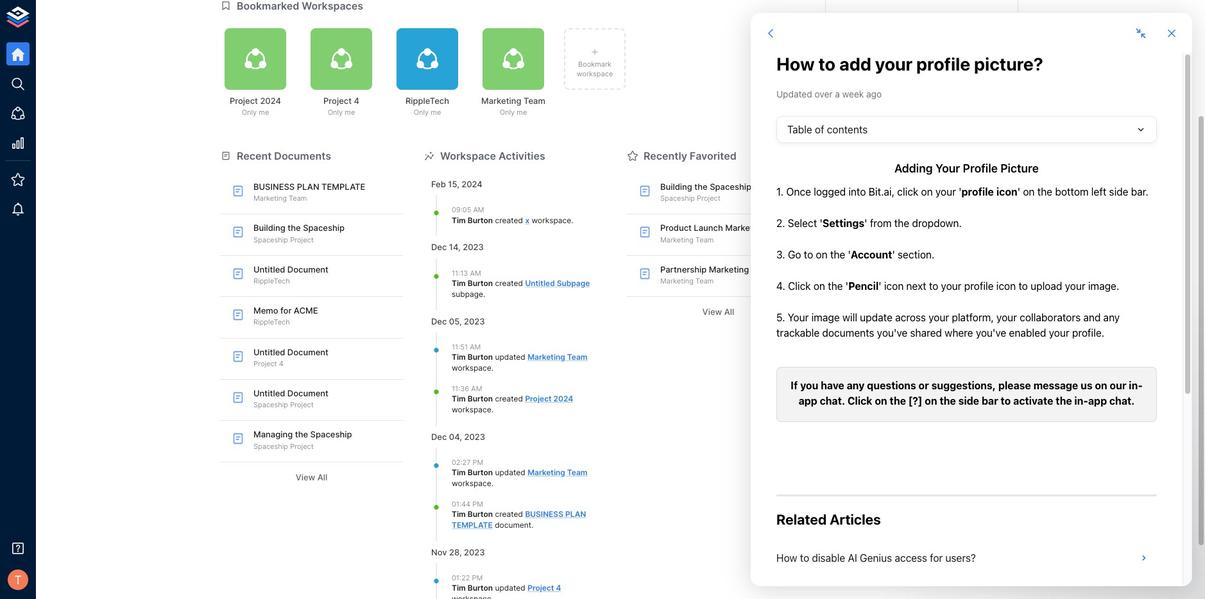 Task type: describe. For each thing, give the bounding box(es) containing it.
tim for 02:27 pm tim burton updated marketing team workspace .
[[452, 468, 466, 478]]

01:22 pm tim burton updated project 4
[[452, 574, 561, 593]]

for
[[281, 306, 292, 316]]

/
[[989, 63, 992, 72]]

untitled for untitled document project 4
[[254, 347, 285, 357]]

bookmark workspace
[[577, 59, 613, 78]]

document for untitled document spaceship project
[[287, 388, 329, 399]]

workspace activities
[[440, 149, 545, 162]]

team inside the 02:27 pm tim burton updated marketing team workspace .
[[567, 468, 588, 478]]

6 burton from the top
[[468, 510, 493, 519]]

6 tim from the top
[[452, 510, 466, 519]]

10
[[994, 63, 1003, 72]]

4 help image from the top
[[825, 363, 1019, 414]]

product launch marketing plan
[[660, 223, 785, 233]]

. inside 09:05 am tim burton created x workspace .
[[571, 215, 574, 225]]

created for project
[[495, 394, 523, 404]]

untitled inside '11:13 am tim burton created untitled subpage subpage .'
[[525, 279, 555, 288]]

updated for workspace
[[495, 352, 526, 362]]

workspace for 11:51 am tim burton updated marketing team workspace .
[[452, 363, 491, 373]]

burton for 09:05 am tim burton created x workspace .
[[468, 215, 493, 225]]

me for project 2024
[[259, 108, 269, 117]]

building the spaceship
[[660, 182, 752, 192]]

updated for document
[[495, 468, 526, 478]]

11:13 am tim burton created untitled subpage subpage .
[[452, 269, 590, 299]]

only for project 2024
[[242, 108, 257, 117]]

2023 for dec 04, 2023
[[464, 432, 485, 442]]

recent documents
[[237, 149, 331, 162]]

project 4 link
[[528, 584, 561, 593]]

the for building the spaceship
[[695, 182, 708, 192]]

document
[[495, 521, 532, 530]]

document .
[[493, 521, 534, 530]]

marketing inside marketing team only me
[[481, 96, 522, 106]]

product
[[660, 223, 692, 233]]

feb 15, 2024
[[431, 179, 483, 189]]

1 vertical spatial 2024
[[462, 179, 483, 189]]

x
[[525, 215, 530, 225]]

bookmark workspace button
[[564, 28, 626, 90]]

3 help image from the top
[[825, 298, 1019, 349]]

spaceship project
[[660, 194, 721, 203]]

recent
[[237, 149, 272, 162]]

team inside 11:51 am tim burton updated marketing team workspace .
[[567, 352, 588, 362]]

workspace for 02:27 pm tim burton updated marketing team workspace .
[[452, 479, 491, 488]]

plan for business plan template
[[565, 510, 586, 519]]

documents used
[[841, 63, 904, 72]]

tim for 01:22 pm tim burton updated project 4
[[452, 584, 466, 593]]

14,
[[449, 242, 461, 252]]

11 / 10
[[980, 63, 1003, 72]]

memo for acme rippletech
[[254, 306, 318, 327]]

09:05 am tim burton created x workspace .
[[452, 205, 574, 225]]

spaceship down managing
[[254, 442, 288, 451]]

01:44 pm
[[452, 500, 483, 509]]

acme
[[294, 306, 318, 316]]

1 help image from the top
[[825, 169, 1019, 220]]

plan inside partnership marketing plan marketing team
[[751, 264, 769, 275]]

burton for 02:27 pm tim burton updated marketing team workspace .
[[468, 468, 493, 478]]

activities
[[499, 149, 545, 162]]

project 2024 only me
[[230, 96, 281, 117]]

1 vertical spatial documents
[[274, 149, 331, 162]]

project inside 01:22 pm tim burton updated project 4
[[528, 584, 554, 593]]

project inside untitled document spaceship project
[[290, 401, 314, 410]]

11:51 am tim burton updated marketing team workspace .
[[452, 343, 588, 373]]

project inside project 2024 only me
[[230, 96, 258, 106]]

subpage
[[452, 289, 483, 299]]

spaceship down favorited
[[710, 182, 752, 192]]

0 vertical spatial view all button
[[627, 302, 810, 322]]

updated inside 01:22 pm tim burton updated project 4
[[495, 584, 526, 593]]

business plan template link
[[452, 510, 586, 530]]

upgrade button
[[893, 109, 951, 132]]

02:27 pm tim burton updated marketing team workspace .
[[452, 458, 588, 488]]

2 help image from the top
[[825, 233, 1019, 284]]

0 vertical spatial plan
[[768, 223, 785, 233]]

t
[[14, 573, 22, 587]]

11:13
[[452, 269, 468, 278]]

pm for marketing
[[473, 458, 484, 467]]

recently
[[644, 149, 687, 162]]

tim for 11:36 am tim burton created project 2024 workspace .
[[452, 394, 466, 404]]

business plan template marketing team
[[254, 182, 365, 203]]

subpage
[[557, 279, 590, 288]]

view all for view all button to the bottom
[[296, 472, 328, 483]]

2024 inside "11:36 am tim burton created project 2024 workspace ."
[[554, 394, 573, 404]]

burton for 11:51 am tim burton updated marketing team workspace .
[[468, 352, 493, 362]]

0 vertical spatial rippletech
[[406, 96, 449, 106]]

spaceship up untitled document rippletech
[[254, 235, 288, 244]]

. for 02:27 pm tim burton updated marketing team workspace .
[[491, 479, 494, 488]]

burton for 11:36 am tim burton created project 2024 workspace .
[[468, 394, 493, 404]]

workspace
[[440, 149, 496, 162]]

1 horizontal spatial documents
[[841, 63, 883, 72]]

view for view all button to the bottom
[[296, 472, 315, 483]]

memo
[[254, 306, 278, 316]]

2023 for dec 14, 2023
[[463, 242, 484, 252]]

untitled document spaceship project
[[254, 388, 329, 410]]

business plan template
[[452, 510, 586, 530]]

the for managing the spaceship spaceship project
[[295, 430, 308, 440]]

view all for the topmost view all button
[[703, 307, 734, 317]]

11:36
[[452, 384, 469, 393]]

x link
[[525, 215, 530, 225]]

managing
[[254, 430, 293, 440]]

11:36 am tim burton created project 2024 workspace .
[[452, 384, 573, 415]]

partnership
[[660, 264, 707, 275]]

marketing down partnership
[[660, 277, 694, 286]]

workspace for 11:36 am tim burton created project 2024 workspace .
[[452, 405, 491, 415]]

am for x
[[473, 205, 484, 214]]

project inside "11:36 am tim burton created project 2024 workspace ."
[[525, 394, 552, 404]]

marketing inside business plan template marketing team
[[254, 194, 287, 203]]

recently favorited
[[644, 149, 737, 162]]

nov 28, 2023
[[431, 547, 485, 558]]

4 created from the top
[[495, 510, 523, 519]]

. for 11:36 am tim burton created project 2024 workspace .
[[491, 405, 494, 415]]

tim for 11:51 am tim burton updated marketing team workspace .
[[452, 352, 466, 362]]

project inside managing the spaceship spaceship project
[[290, 442, 314, 451]]

rippletech inside untitled document rippletech
[[254, 277, 290, 286]]

spaceship inside untitled document spaceship project
[[254, 401, 288, 410]]

15,
[[448, 179, 459, 189]]

workspace inside button
[[577, 69, 613, 78]]

spaceship down untitled document spaceship project at the left
[[310, 430, 352, 440]]

spaceship down business plan template marketing team
[[303, 223, 345, 233]]

used
[[885, 63, 904, 72]]



Task type: vqa. For each thing, say whether or not it's contained in the screenshot.
11:36 AM Tim Burton created Project 2024 workspace .
yes



Task type: locate. For each thing, give the bounding box(es) containing it.
am right 09:05
[[473, 205, 484, 214]]

view down partnership marketing plan marketing team on the right
[[703, 307, 722, 317]]

tim down 09:05
[[452, 215, 466, 225]]

tim down 11:36
[[452, 394, 466, 404]]

1 vertical spatial view
[[296, 472, 315, 483]]

1 vertical spatial view all
[[296, 472, 328, 483]]

tim inside the 02:27 pm tim burton updated marketing team workspace .
[[452, 468, 466, 478]]

burton down 09:05
[[468, 215, 493, 225]]

tim inside 11:51 am tim burton updated marketing team workspace .
[[452, 352, 466, 362]]

1 vertical spatial rippletech
[[254, 277, 290, 286]]

0 vertical spatial updated
[[495, 352, 526, 362]]

tim down 01:44
[[452, 510, 466, 519]]

view for the topmost view all button
[[703, 307, 722, 317]]

0 vertical spatial the
[[695, 182, 708, 192]]

team inside partnership marketing plan marketing team
[[696, 277, 714, 286]]

tim inside '11:13 am tim burton created untitled subpage subpage .'
[[452, 279, 466, 288]]

dec 14, 2023
[[431, 242, 484, 252]]

2 vertical spatial the
[[295, 430, 308, 440]]

feb
[[431, 179, 446, 189]]

only inside rippletech only me
[[414, 108, 429, 117]]

view all down partnership marketing plan marketing team on the right
[[703, 307, 734, 317]]

marketing team link for project 2024
[[528, 352, 588, 362]]

09:05
[[452, 205, 471, 214]]

3 me from the left
[[431, 108, 441, 117]]

only inside project 2024 only me
[[242, 108, 257, 117]]

0 vertical spatial business
[[254, 182, 295, 192]]

only inside marketing team only me
[[500, 108, 515, 117]]

dec for dec 14, 2023
[[431, 242, 447, 252]]

1 document from the top
[[287, 264, 329, 275]]

4 burton from the top
[[468, 394, 493, 404]]

2 vertical spatial 4
[[556, 584, 561, 593]]

. inside '11:13 am tim burton created untitled subpage subpage .'
[[483, 289, 485, 299]]

view all button
[[627, 302, 810, 322], [220, 468, 403, 488]]

rippletech
[[406, 96, 449, 106], [254, 277, 290, 286], [254, 318, 290, 327]]

help image
[[825, 169, 1019, 220], [825, 233, 1019, 284], [825, 298, 1019, 349], [825, 363, 1019, 414]]

workspace right "x" link
[[532, 215, 571, 225]]

4 tim from the top
[[452, 394, 466, 404]]

burton down 11:51 at left
[[468, 352, 493, 362]]

all
[[724, 307, 734, 317], [318, 472, 328, 483]]

view all button down partnership marketing plan marketing team on the right
[[627, 302, 810, 322]]

all down managing the spaceship spaceship project
[[318, 472, 328, 483]]

workspace inside 11:51 am tim burton updated marketing team workspace .
[[452, 363, 491, 373]]

1 horizontal spatial plan
[[565, 510, 586, 519]]

document inside untitled document spaceship project
[[287, 388, 329, 399]]

marketing team link up business plan template link
[[528, 468, 588, 478]]

untitled subpage link
[[525, 279, 590, 288]]

7 burton from the top
[[468, 584, 493, 593]]

1 vertical spatial the
[[288, 223, 301, 233]]

1 vertical spatial business
[[525, 510, 564, 519]]

1 horizontal spatial all
[[724, 307, 734, 317]]

launch
[[694, 223, 723, 233]]

updated inside 11:51 am tim burton updated marketing team workspace .
[[495, 352, 526, 362]]

1 vertical spatial plan
[[565, 510, 586, 519]]

view down managing the spaceship spaceship project
[[296, 472, 315, 483]]

updated up "11:36 am tim burton created project 2024 workspace ."
[[495, 352, 526, 362]]

untitled inside untitled document rippletech
[[254, 264, 285, 275]]

1 created from the top
[[495, 215, 523, 225]]

template for business plan template
[[452, 521, 493, 530]]

documents up business plan template marketing team
[[274, 149, 331, 162]]

0 vertical spatial 4
[[354, 96, 359, 106]]

team
[[524, 96, 546, 106], [289, 194, 307, 203], [696, 235, 714, 244], [696, 277, 714, 286], [567, 352, 588, 362], [567, 468, 588, 478]]

the for building the spaceship spaceship project
[[288, 223, 301, 233]]

0 horizontal spatial documents
[[274, 149, 331, 162]]

2 tim from the top
[[452, 279, 466, 288]]

me for marketing team
[[517, 108, 527, 117]]

marketing team link
[[528, 352, 588, 362], [528, 468, 588, 478]]

1 horizontal spatial view
[[703, 307, 722, 317]]

28,
[[449, 547, 462, 558]]

0 horizontal spatial 2024
[[260, 96, 281, 106]]

view all button down managing the spaceship spaceship project
[[220, 468, 403, 488]]

t button
[[4, 566, 32, 594]]

the
[[695, 182, 708, 192], [288, 223, 301, 233], [295, 430, 308, 440]]

tim down the 01:22
[[452, 584, 466, 593]]

1 horizontal spatial building
[[660, 182, 692, 192]]

1 tim from the top
[[452, 215, 466, 225]]

upgrade
[[903, 114, 941, 125]]

document inside untitled document project 4
[[287, 347, 329, 357]]

workspace
[[577, 69, 613, 78], [532, 215, 571, 225], [452, 363, 491, 373], [452, 405, 491, 415], [452, 479, 491, 488]]

3 updated from the top
[[495, 584, 526, 593]]

am right 11:36
[[471, 384, 482, 393]]

marketing inside the 02:27 pm tim burton updated marketing team workspace .
[[528, 468, 565, 478]]

rippletech only me
[[406, 96, 449, 117]]

created for x
[[495, 215, 523, 225]]

tim
[[452, 215, 466, 225], [452, 279, 466, 288], [452, 352, 466, 362], [452, 394, 466, 404], [452, 468, 466, 478], [452, 510, 466, 519], [452, 584, 466, 593]]

business inside business plan template
[[525, 510, 564, 519]]

1 horizontal spatial business
[[525, 510, 564, 519]]

2 horizontal spatial 2024
[[554, 394, 573, 404]]

document down building the spaceship spaceship project
[[287, 264, 329, 275]]

burton for 01:22 pm tim burton updated project 4
[[468, 584, 493, 593]]

template inside business plan template
[[452, 521, 493, 530]]

4 inside untitled document project 4
[[279, 359, 284, 368]]

plan inside business plan template
[[565, 510, 586, 519]]

3 only from the left
[[414, 108, 429, 117]]

dec 05, 2023
[[431, 316, 485, 326]]

am right 11:51 at left
[[470, 343, 481, 352]]

building the spaceship spaceship project
[[254, 223, 345, 244]]

untitled left subpage
[[525, 279, 555, 288]]

0 horizontal spatial plan
[[297, 182, 319, 192]]

1 horizontal spatial 2024
[[462, 179, 483, 189]]

2023 right 28,
[[464, 547, 485, 558]]

business inside business plan template marketing team
[[254, 182, 295, 192]]

3 document from the top
[[287, 388, 329, 399]]

2 vertical spatial pm
[[472, 574, 483, 583]]

pm up tim burton created
[[473, 500, 483, 509]]

partnership marketing plan marketing team
[[660, 264, 769, 286]]

. for 11:13 am tim burton created untitled subpage subpage .
[[483, 289, 485, 299]]

me inside project 2024 only me
[[259, 108, 269, 117]]

updated
[[495, 352, 526, 362], [495, 468, 526, 478], [495, 584, 526, 593]]

1 vertical spatial 4
[[279, 359, 284, 368]]

created left project 2024 link
[[495, 394, 523, 404]]

1 horizontal spatial 4
[[354, 96, 359, 106]]

marketing up workspace activities
[[481, 96, 522, 106]]

. inside "11:36 am tim burton created project 2024 workspace ."
[[491, 405, 494, 415]]

documents left used
[[841, 63, 883, 72]]

me
[[259, 108, 269, 117], [345, 108, 355, 117], [431, 108, 441, 117], [517, 108, 527, 117]]

1 burton from the top
[[468, 215, 493, 225]]

marketing up business plan template link
[[528, 468, 565, 478]]

01:44
[[452, 500, 471, 509]]

2024 down 11:51 am tim burton updated marketing team workspace .
[[554, 394, 573, 404]]

0 horizontal spatial business
[[254, 182, 295, 192]]

1 vertical spatial plan
[[751, 264, 769, 275]]

05,
[[449, 316, 462, 326]]

dec left 05,
[[431, 316, 447, 326]]

0 vertical spatial documents
[[841, 63, 883, 72]]

1 marketing team link from the top
[[528, 352, 588, 362]]

only inside project 4 only me
[[328, 108, 343, 117]]

tim down 02:27
[[452, 468, 466, 478]]

am for untitled
[[470, 269, 481, 278]]

created inside 09:05 am tim burton created x workspace .
[[495, 215, 523, 225]]

updated left project 4 link
[[495, 584, 526, 593]]

tim inside "11:36 am tim burton created project 2024 workspace ."
[[452, 394, 466, 404]]

burton up subpage
[[468, 279, 493, 288]]

template for business plan template marketing team
[[322, 182, 365, 192]]

2023 for nov 28, 2023
[[464, 547, 485, 558]]

pm inside 01:22 pm tim burton updated project 4
[[472, 574, 483, 583]]

2 marketing team link from the top
[[528, 468, 588, 478]]

nov
[[431, 547, 447, 558]]

dec for dec 04, 2023
[[431, 432, 447, 442]]

the down business plan template marketing team
[[288, 223, 301, 233]]

dec 04, 2023
[[431, 432, 485, 442]]

0 horizontal spatial view all button
[[220, 468, 403, 488]]

1 vertical spatial document
[[287, 347, 329, 357]]

document for untitled document rippletech
[[287, 264, 329, 275]]

am for marketing
[[470, 343, 481, 352]]

1 me from the left
[[259, 108, 269, 117]]

am
[[473, 205, 484, 214], [470, 269, 481, 278], [470, 343, 481, 352], [471, 384, 482, 393]]

created left untitled subpage link
[[495, 279, 523, 288]]

building for building the spaceship spaceship project
[[254, 223, 286, 233]]

2 horizontal spatial 4
[[556, 584, 561, 593]]

the inside managing the spaceship spaceship project
[[295, 430, 308, 440]]

burton for 11:13 am tim burton created untitled subpage subpage .
[[468, 279, 493, 288]]

0 vertical spatial marketing team link
[[528, 352, 588, 362]]

workspace inside the 02:27 pm tim burton updated marketing team workspace .
[[452, 479, 491, 488]]

2024 right 15,
[[462, 179, 483, 189]]

burton inside '11:13 am tim burton created untitled subpage subpage .'
[[468, 279, 493, 288]]

marketing right launch
[[725, 223, 766, 233]]

3 dec from the top
[[431, 432, 447, 442]]

4 inside 01:22 pm tim burton updated project 4
[[556, 584, 561, 593]]

0 vertical spatial dec
[[431, 242, 447, 252]]

marketing inside 11:51 am tim burton updated marketing team workspace .
[[528, 352, 565, 362]]

me inside marketing team only me
[[517, 108, 527, 117]]

2 vertical spatial document
[[287, 388, 329, 399]]

marketing team link up project 2024 link
[[528, 352, 588, 362]]

spaceship up product on the top right of page
[[660, 194, 695, 203]]

the up spaceship project
[[695, 182, 708, 192]]

marketing team only me
[[481, 96, 546, 117]]

project inside untitled document project 4
[[254, 359, 277, 368]]

1 updated from the top
[[495, 352, 526, 362]]

2024 inside project 2024 only me
[[260, 96, 281, 106]]

only for project 4
[[328, 108, 343, 117]]

me for project 4
[[345, 108, 355, 117]]

burton inside 11:51 am tim burton updated marketing team workspace .
[[468, 352, 493, 362]]

2023 right 14,
[[463, 242, 484, 252]]

favorited
[[690, 149, 737, 162]]

team inside business plan template marketing team
[[289, 194, 307, 203]]

burton inside 01:22 pm tim burton updated project 4
[[468, 584, 493, 593]]

marketing down product on the top right of page
[[660, 235, 694, 244]]

1 vertical spatial dec
[[431, 316, 447, 326]]

. inside 11:51 am tim burton updated marketing team workspace .
[[491, 363, 494, 373]]

3 burton from the top
[[468, 352, 493, 362]]

tim for 11:13 am tim burton created untitled subpage subpage .
[[452, 279, 466, 288]]

created
[[495, 215, 523, 225], [495, 279, 523, 288], [495, 394, 523, 404], [495, 510, 523, 519]]

marketing up project 2024 link
[[528, 352, 565, 362]]

2023 right 04,
[[464, 432, 485, 442]]

5 tim from the top
[[452, 468, 466, 478]]

1 vertical spatial all
[[318, 472, 328, 483]]

workspace inside 09:05 am tim burton created x workspace .
[[532, 215, 571, 225]]

project 4 only me
[[324, 96, 359, 117]]

view all down managing the spaceship spaceship project
[[296, 472, 328, 483]]

workspace down 'bookmark'
[[577, 69, 613, 78]]

1 only from the left
[[242, 108, 257, 117]]

2 updated from the top
[[495, 468, 526, 478]]

document for untitled document project 4
[[287, 347, 329, 357]]

am inside "11:36 am tim burton created project 2024 workspace ."
[[471, 384, 482, 393]]

marketing team link for business plan template
[[528, 468, 588, 478]]

created inside "11:36 am tim burton created project 2024 workspace ."
[[495, 394, 523, 404]]

am inside '11:13 am tim burton created untitled subpage subpage .'
[[470, 269, 481, 278]]

tim down 11:13
[[452, 279, 466, 288]]

. inside the 02:27 pm tim burton updated marketing team workspace .
[[491, 479, 494, 488]]

building up untitled document rippletech
[[254, 223, 286, 233]]

2 burton from the top
[[468, 279, 493, 288]]

tim inside 01:22 pm tim burton updated project 4
[[452, 584, 466, 593]]

plan
[[768, 223, 785, 233], [751, 264, 769, 275]]

untitled document project 4
[[254, 347, 329, 368]]

building up spaceship project
[[660, 182, 692, 192]]

2 only from the left
[[328, 108, 343, 117]]

2 vertical spatial 2024
[[554, 394, 573, 404]]

business for business plan template
[[525, 510, 564, 519]]

bookmark
[[578, 59, 612, 68]]

workspace up 11:36
[[452, 363, 491, 373]]

0 vertical spatial pm
[[473, 458, 484, 467]]

0 horizontal spatial all
[[318, 472, 328, 483]]

building inside building the spaceship spaceship project
[[254, 223, 286, 233]]

4 inside project 4 only me
[[354, 96, 359, 106]]

4 me from the left
[[517, 108, 527, 117]]

burton down 11:36
[[468, 394, 493, 404]]

burton inside "11:36 am tim burton created project 2024 workspace ."
[[468, 394, 493, 404]]

untitled inside untitled document spaceship project
[[254, 388, 285, 399]]

document down acme
[[287, 347, 329, 357]]

plan for business plan template marketing team
[[297, 182, 319, 192]]

0 horizontal spatial building
[[254, 223, 286, 233]]

pm right 02:27
[[473, 458, 484, 467]]

burton down the 01:22
[[468, 584, 493, 593]]

untitled for untitled document spaceship project
[[254, 388, 285, 399]]

the inside building the spaceship spaceship project
[[288, 223, 301, 233]]

04,
[[449, 432, 462, 442]]

burton down 02:27
[[468, 468, 493, 478]]

only
[[242, 108, 257, 117], [328, 108, 343, 117], [414, 108, 429, 117], [500, 108, 515, 117]]

01:22
[[452, 574, 470, 583]]

2 me from the left
[[345, 108, 355, 117]]

2 vertical spatial dec
[[431, 432, 447, 442]]

tim for 09:05 am tim burton created x workspace .
[[452, 215, 466, 225]]

2024 up recent documents
[[260, 96, 281, 106]]

7 tim from the top
[[452, 584, 466, 593]]

project
[[230, 96, 258, 106], [324, 96, 352, 106], [697, 194, 721, 203], [290, 235, 314, 244], [254, 359, 277, 368], [525, 394, 552, 404], [290, 401, 314, 410], [290, 442, 314, 451], [528, 584, 554, 593]]

document inside untitled document rippletech
[[287, 264, 329, 275]]

building
[[660, 182, 692, 192], [254, 223, 286, 233]]

dec
[[431, 242, 447, 252], [431, 316, 447, 326], [431, 432, 447, 442]]

team inside marketing team only me
[[524, 96, 546, 106]]

untitled up managing
[[254, 388, 285, 399]]

view
[[703, 307, 722, 317], [296, 472, 315, 483]]

am inside 09:05 am tim burton created x workspace .
[[473, 205, 484, 214]]

business for business plan template marketing team
[[254, 182, 295, 192]]

0 vertical spatial all
[[724, 307, 734, 317]]

02:27
[[452, 458, 471, 467]]

1 horizontal spatial view all button
[[627, 302, 810, 322]]

5 burton from the top
[[468, 468, 493, 478]]

0 vertical spatial template
[[322, 182, 365, 192]]

created inside '11:13 am tim burton created untitled subpage subpage .'
[[495, 279, 523, 288]]

dialog
[[751, 13, 1193, 587]]

documents
[[841, 63, 883, 72], [274, 149, 331, 162]]

0 horizontal spatial template
[[322, 182, 365, 192]]

pm
[[473, 458, 484, 467], [473, 500, 483, 509], [472, 574, 483, 583]]

1 horizontal spatial view all
[[703, 307, 734, 317]]

2 vertical spatial updated
[[495, 584, 526, 593]]

0 vertical spatial view all
[[703, 307, 734, 317]]

workspace up the 01:44 pm on the bottom of the page
[[452, 479, 491, 488]]

untitled up memo
[[254, 264, 285, 275]]

3 tim from the top
[[452, 352, 466, 362]]

business down recent documents
[[254, 182, 295, 192]]

me inside project 4 only me
[[345, 108, 355, 117]]

untitled document rippletech
[[254, 264, 329, 286]]

0 horizontal spatial view all
[[296, 472, 328, 483]]

2 vertical spatial rippletech
[[254, 318, 290, 327]]

marketing team
[[660, 235, 714, 244]]

0 vertical spatial building
[[660, 182, 692, 192]]

dec left 14,
[[431, 242, 447, 252]]

1 vertical spatial updated
[[495, 468, 526, 478]]

2 dec from the top
[[431, 316, 447, 326]]

untitled inside untitled document project 4
[[254, 347, 285, 357]]

created up document .
[[495, 510, 523, 519]]

3 created from the top
[[495, 394, 523, 404]]

tim down 11:51 at left
[[452, 352, 466, 362]]

.
[[571, 215, 574, 225], [483, 289, 485, 299], [491, 363, 494, 373], [491, 405, 494, 415], [491, 479, 494, 488], [532, 521, 534, 530]]

1 vertical spatial marketing team link
[[528, 468, 588, 478]]

project inside project 4 only me
[[324, 96, 352, 106]]

plan
[[297, 182, 319, 192], [565, 510, 586, 519]]

burton down the 01:44 pm on the bottom of the page
[[468, 510, 493, 519]]

rippletech inside memo for acme rippletech
[[254, 318, 290, 327]]

created for untitled
[[495, 279, 523, 288]]

dec left 04,
[[431, 432, 447, 442]]

workspace down 11:36
[[452, 405, 491, 415]]

spaceship up managing
[[254, 401, 288, 410]]

0 vertical spatial document
[[287, 264, 329, 275]]

updated inside the 02:27 pm tim burton updated marketing team workspace .
[[495, 468, 526, 478]]

burton inside 09:05 am tim burton created x workspace .
[[468, 215, 493, 225]]

business up the document
[[525, 510, 564, 519]]

untitled
[[254, 264, 285, 275], [525, 279, 555, 288], [254, 347, 285, 357], [254, 388, 285, 399]]

untitled for untitled document rippletech
[[254, 264, 285, 275]]

untitled down memo for acme rippletech
[[254, 347, 285, 357]]

am for project
[[471, 384, 482, 393]]

created left x
[[495, 215, 523, 225]]

1 vertical spatial view all button
[[220, 468, 403, 488]]

tim burton created
[[452, 510, 525, 519]]

burton inside the 02:27 pm tim burton updated marketing team workspace .
[[468, 468, 493, 478]]

4 only from the left
[[500, 108, 515, 117]]

managing the spaceship spaceship project
[[254, 430, 352, 451]]

marketing
[[481, 96, 522, 106], [254, 194, 287, 203], [725, 223, 766, 233], [660, 235, 694, 244], [709, 264, 749, 275], [660, 277, 694, 286], [528, 352, 565, 362], [528, 468, 565, 478]]

the right managing
[[295, 430, 308, 440]]

1 vertical spatial pm
[[473, 500, 483, 509]]

template
[[322, 182, 365, 192], [452, 521, 493, 530]]

2023 right 05,
[[464, 316, 485, 326]]

me inside rippletech only me
[[431, 108, 441, 117]]

pm inside the 02:27 pm tim burton updated marketing team workspace .
[[473, 458, 484, 467]]

1 vertical spatial building
[[254, 223, 286, 233]]

0 horizontal spatial 4
[[279, 359, 284, 368]]

. for 11:51 am tim burton updated marketing team workspace .
[[491, 363, 494, 373]]

pm for project
[[472, 574, 483, 583]]

view all
[[703, 307, 734, 317], [296, 472, 328, 483]]

0 vertical spatial plan
[[297, 182, 319, 192]]

pm right the 01:22
[[472, 574, 483, 583]]

1 dec from the top
[[431, 242, 447, 252]]

0 vertical spatial 2024
[[260, 96, 281, 106]]

only for marketing team
[[500, 108, 515, 117]]

am right 11:13
[[470, 269, 481, 278]]

am inside 11:51 am tim burton updated marketing team workspace .
[[470, 343, 481, 352]]

building for building the spaceship
[[660, 182, 692, 192]]

0 horizontal spatial view
[[296, 472, 315, 483]]

11:51
[[452, 343, 468, 352]]

workspace inside "11:36 am tim burton created project 2024 workspace ."
[[452, 405, 491, 415]]

2023 for dec 05, 2023
[[464, 316, 485, 326]]

2 created from the top
[[495, 279, 523, 288]]

marketing down recent documents
[[254, 194, 287, 203]]

all down partnership marketing plan marketing team on the right
[[724, 307, 734, 317]]

document down untitled document project 4
[[287, 388, 329, 399]]

tim inside 09:05 am tim burton created x workspace .
[[452, 215, 466, 225]]

2024
[[260, 96, 281, 106], [462, 179, 483, 189], [554, 394, 573, 404]]

2 document from the top
[[287, 347, 329, 357]]

updated up tim burton created
[[495, 468, 526, 478]]

0 vertical spatial view
[[703, 307, 722, 317]]

project 2024 link
[[525, 394, 573, 404]]

1 horizontal spatial template
[[452, 521, 493, 530]]

spaceship
[[710, 182, 752, 192], [660, 194, 695, 203], [303, 223, 345, 233], [254, 235, 288, 244], [254, 401, 288, 410], [310, 430, 352, 440], [254, 442, 288, 451]]

marketing down the product launch marketing plan
[[709, 264, 749, 275]]

dec for dec 05, 2023
[[431, 316, 447, 326]]

template inside business plan template marketing team
[[322, 182, 365, 192]]

2023
[[463, 242, 484, 252], [464, 316, 485, 326], [464, 432, 485, 442], [464, 547, 485, 558]]

1 vertical spatial template
[[452, 521, 493, 530]]

project inside building the spaceship spaceship project
[[290, 235, 314, 244]]

11
[[980, 63, 987, 72]]

plan inside business plan template marketing team
[[297, 182, 319, 192]]



